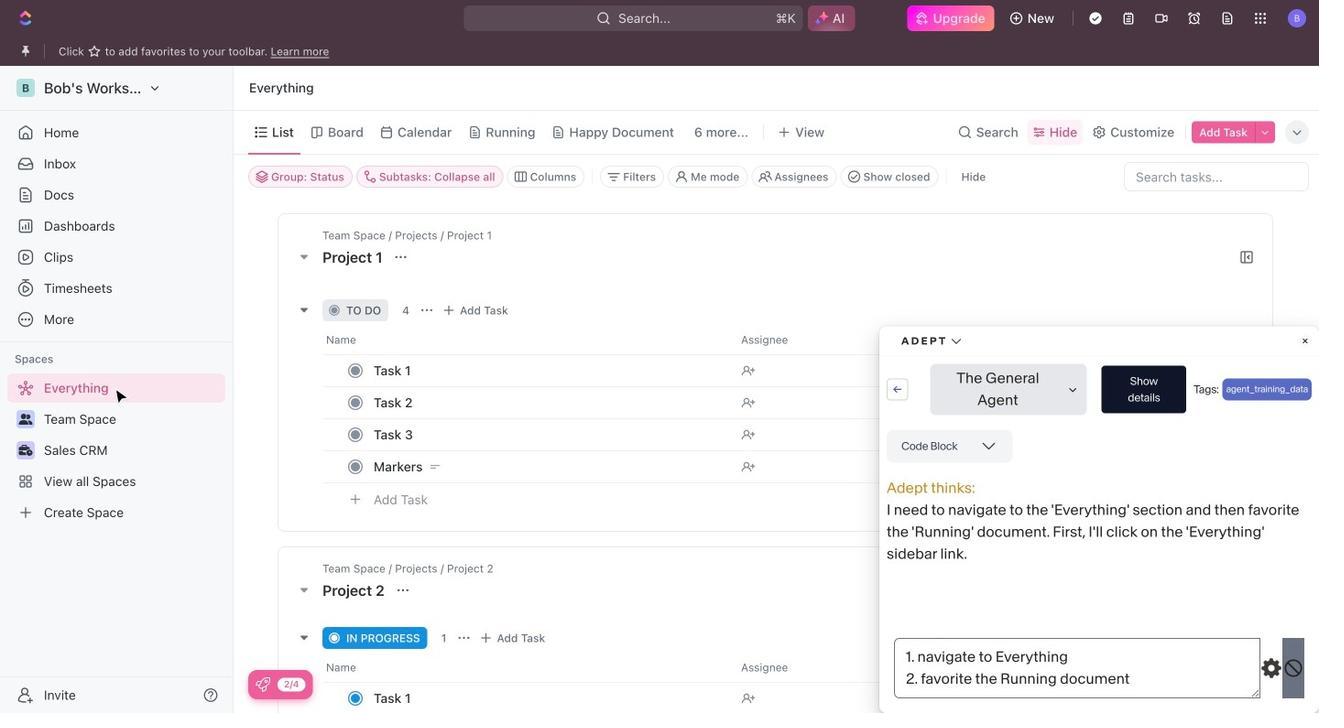 Task type: describe. For each thing, give the bounding box(es) containing it.
onboarding checklist button image
[[256, 678, 270, 693]]

user group image
[[19, 414, 33, 425]]

onboarding checklist button element
[[256, 678, 270, 693]]



Task type: locate. For each thing, give the bounding box(es) containing it.
business time image
[[19, 445, 33, 456]]

tree
[[7, 374, 225, 528]]

bob's workspace, , element
[[16, 79, 35, 97]]

sidebar navigation
[[0, 66, 237, 714]]

tree inside the sidebar navigation
[[7, 374, 225, 528]]

Search tasks... text field
[[1125, 163, 1309, 191]]



Task type: vqa. For each thing, say whether or not it's contained in the screenshot.
James Peterson's Workspace, , element
no



